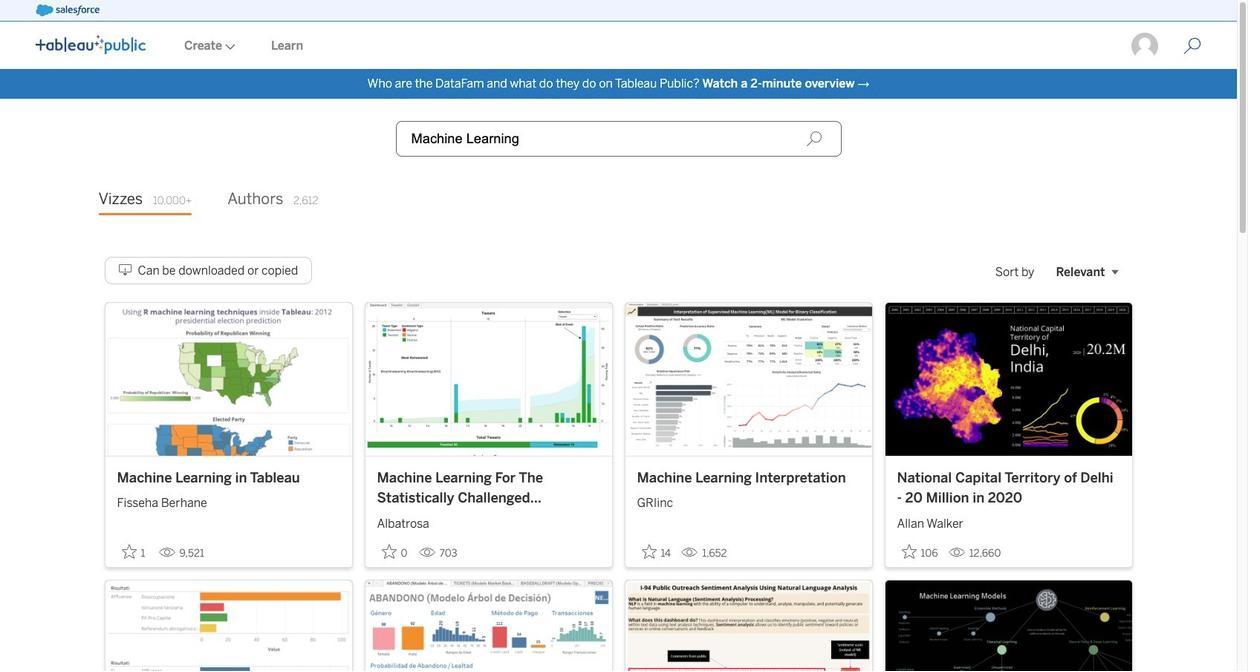 Task type: vqa. For each thing, say whether or not it's contained in the screenshot.
Go to search 'IMAGE'
yes



Task type: describe. For each thing, give the bounding box(es) containing it.
3 add favorite button from the left
[[637, 540, 676, 565]]

salesforce logo image
[[36, 4, 99, 16]]

create image
[[222, 44, 236, 50]]

tara.schultz image
[[1131, 31, 1160, 61]]



Task type: locate. For each thing, give the bounding box(es) containing it.
1 horizontal spatial add favorite image
[[902, 545, 917, 559]]

add favorite image for first add favorite button from the right
[[902, 545, 917, 559]]

1 add favorite image from the left
[[122, 545, 136, 559]]

2 add favorite image from the left
[[902, 545, 917, 559]]

logo image
[[36, 35, 146, 54]]

1 add favorite image from the left
[[382, 545, 397, 559]]

0 horizontal spatial add favorite image
[[122, 545, 136, 559]]

add favorite image for 1st add favorite button
[[122, 545, 136, 559]]

add favorite image
[[382, 545, 397, 559], [642, 545, 657, 559]]

4 add favorite button from the left
[[898, 540, 943, 565]]

0 horizontal spatial add favorite image
[[382, 545, 397, 559]]

2 add favorite image from the left
[[642, 545, 657, 559]]

Search input field
[[396, 121, 842, 157]]

Add Favorite button
[[117, 540, 153, 565], [377, 540, 413, 565], [637, 540, 676, 565], [898, 540, 943, 565]]

1 add favorite button from the left
[[117, 540, 153, 565]]

add favorite image
[[122, 545, 136, 559], [902, 545, 917, 559]]

go to search image
[[1166, 37, 1220, 55]]

2 add favorite button from the left
[[377, 540, 413, 565]]

search image
[[806, 131, 822, 147]]

1 horizontal spatial add favorite image
[[642, 545, 657, 559]]

workbook thumbnail image
[[105, 303, 352, 456], [365, 303, 612, 456], [625, 303, 872, 456], [886, 303, 1132, 456], [105, 581, 352, 672], [365, 581, 612, 672], [625, 581, 872, 672], [886, 581, 1132, 672]]



